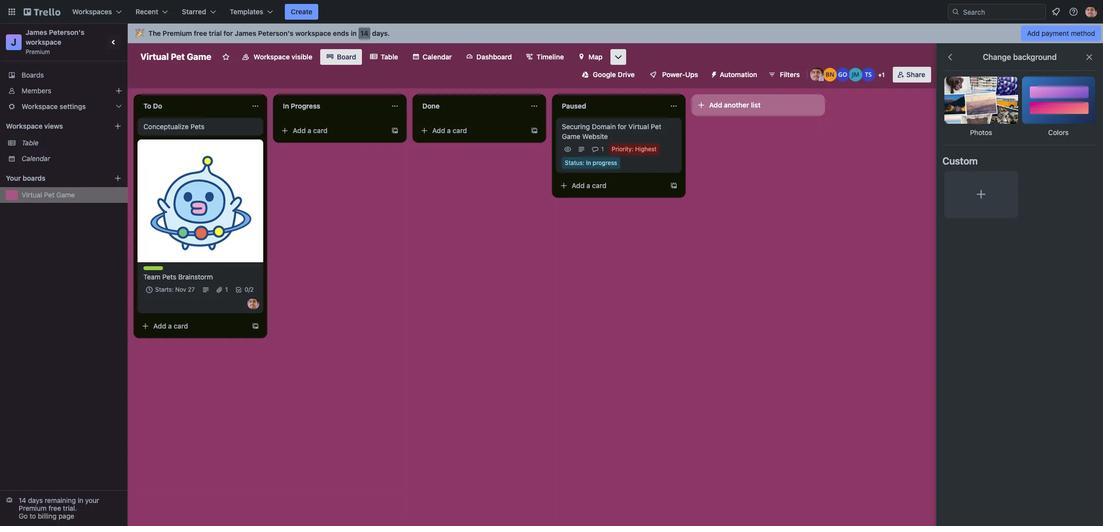 Task type: describe. For each thing, give the bounding box(es) containing it.
team task team pets brainstorm
[[144, 266, 213, 281]]

pets inside team task team pets brainstorm
[[162, 273, 176, 281]]

0
[[245, 286, 249, 293]]

j link
[[6, 34, 22, 50]]

game inside board name text box
[[187, 52, 211, 62]]

game inside securing domain for virtual pet game website
[[562, 132, 581, 141]]

create from template… image for in progress
[[391, 127, 399, 135]]

free inside the 14 days remaining in your premium free trial. go to billing page
[[49, 504, 61, 513]]

add payment method
[[1028, 29, 1096, 37]]

boards
[[22, 71, 44, 79]]

pet inside securing domain for virtual pet game website
[[651, 122, 662, 131]]

add payment method link
[[1022, 26, 1102, 41]]

free inside banner
[[194, 29, 207, 37]]

list
[[751, 101, 761, 109]]

dashboard link
[[460, 49, 518, 65]]

boards
[[23, 174, 46, 182]]

templates
[[230, 7, 263, 16]]

automation
[[720, 70, 758, 79]]

filters
[[780, 70, 800, 79]]

j
[[11, 36, 17, 48]]

🎉 the premium free trial for james peterson's workspace ends in 14 days.
[[136, 29, 390, 37]]

james peterson (jamespeterson93) image
[[1086, 6, 1098, 18]]

priority
[[612, 145, 632, 153]]

add a card for paused
[[572, 181, 607, 190]]

starts:
[[155, 286, 174, 293]]

add a card button for in progress
[[277, 123, 387, 139]]

remaining
[[45, 496, 76, 505]]

0 horizontal spatial 1
[[225, 286, 228, 293]]

pet inside "virtual pet game" link
[[44, 191, 55, 199]]

0 vertical spatial 1
[[883, 71, 885, 79]]

timeline link
[[520, 49, 570, 65]]

filters button
[[766, 67, 803, 83]]

securing domain for virtual pet game website link
[[562, 122, 676, 142]]

in progress
[[283, 102, 321, 110]]

board
[[337, 53, 356, 61]]

Search field
[[960, 4, 1046, 19]]

workspace for workspace views
[[6, 122, 43, 130]]

visible
[[292, 53, 313, 61]]

the
[[148, 29, 161, 37]]

customize views image
[[614, 52, 624, 62]]

share button
[[893, 67, 932, 83]]

website
[[583, 132, 608, 141]]

🎉
[[136, 29, 144, 37]]

billing
[[38, 512, 57, 520]]

open information menu image
[[1069, 7, 1079, 17]]

2 vertical spatial game
[[56, 191, 75, 199]]

james inside james peterson's workspace premium
[[26, 28, 47, 36]]

method
[[1072, 29, 1096, 37]]

trial
[[209, 29, 222, 37]]

workspaces button
[[66, 4, 128, 20]]

change background
[[984, 53, 1057, 61]]

1 horizontal spatial table link
[[364, 49, 404, 65]]

workspace for workspace visible
[[254, 53, 290, 61]]

add board image
[[114, 174, 122, 182]]

confetti image
[[136, 29, 144, 37]]

boards link
[[0, 67, 128, 83]]

peterson's inside james peterson's workspace premium
[[49, 28, 84, 36]]

google drive icon image
[[582, 71, 589, 78]]

add a card for done
[[433, 126, 467, 135]]

workspace visible
[[254, 53, 313, 61]]

ups
[[686, 70, 699, 79]]

14 days remaining in your premium free trial. go to billing page
[[19, 496, 99, 520]]

highest
[[636, 145, 657, 153]]

james peterson's workspace premium
[[26, 28, 86, 56]]

0 / 2
[[245, 286, 254, 293]]

virtual inside board name text box
[[141, 52, 169, 62]]

: for priority
[[632, 145, 634, 153]]

add another list button
[[692, 94, 826, 116]]

workspace visible button
[[236, 49, 318, 65]]

google drive button
[[577, 67, 641, 83]]

payment
[[1042, 29, 1070, 37]]

create
[[291, 7, 313, 16]]

1 vertical spatial calendar link
[[22, 154, 122, 164]]

0 notifications image
[[1051, 6, 1063, 18]]

board link
[[320, 49, 362, 65]]

2 team from the top
[[144, 273, 161, 281]]

for inside securing domain for virtual pet game website
[[618, 122, 627, 131]]

premium inside the 14 days remaining in your premium free trial. go to billing page
[[19, 504, 47, 513]]

workspace inside james peterson's workspace premium
[[26, 38, 61, 46]]

conceptualize pets link
[[144, 122, 258, 132]]

add a card button for done
[[417, 123, 527, 139]]

a for done
[[447, 126, 451, 135]]

virtual pet game link
[[22, 190, 122, 200]]

In Progress text field
[[277, 98, 385, 114]]

securing domain for virtual pet game website
[[562, 122, 662, 141]]

gary orlando (garyorlando) image
[[836, 68, 850, 82]]

add inside banner
[[1028, 29, 1040, 37]]

status
[[565, 159, 583, 167]]

nov
[[175, 286, 186, 293]]

map link
[[572, 49, 609, 65]]

go to billing page link
[[19, 512, 74, 520]]

domain
[[592, 122, 616, 131]]

share
[[907, 70, 926, 79]]

do
[[153, 102, 162, 110]]

colors
[[1049, 128, 1070, 137]]

peterson's inside banner
[[258, 29, 294, 37]]

workspace settings
[[22, 102, 86, 111]]

photos
[[971, 128, 993, 137]]

starts: nov 27
[[155, 286, 195, 293]]

members
[[22, 87, 51, 95]]

Done text field
[[417, 98, 525, 114]]

14 inside the 14 days remaining in your premium free trial. go to billing page
[[19, 496, 26, 505]]

premium inside james peterson's workspace premium
[[26, 48, 50, 56]]

drive
[[618, 70, 635, 79]]

for inside banner
[[224, 29, 233, 37]]

members link
[[0, 83, 128, 99]]

create from template… image for paused
[[670, 182, 678, 190]]

this member is an admin of this board. image
[[820, 77, 824, 82]]

power-
[[663, 70, 686, 79]]

your
[[6, 174, 21, 182]]

create button
[[285, 4, 319, 20]]

in inside the 14 days remaining in your premium free trial. go to billing page
[[78, 496, 83, 505]]

in inside banner
[[351, 29, 357, 37]]

team pets brainstorm link
[[144, 272, 258, 282]]

/
[[249, 286, 250, 293]]

create from template… image for to do
[[252, 322, 260, 330]]

starred
[[182, 7, 206, 16]]

automation button
[[707, 67, 764, 83]]

workspace navigation collapse icon image
[[107, 35, 121, 49]]

add for in progress
[[293, 126, 306, 135]]

securing
[[562, 122, 590, 131]]

power-ups
[[663, 70, 699, 79]]

banner containing 🎉
[[128, 24, 1104, 43]]



Task type: locate. For each thing, give the bounding box(es) containing it.
0 vertical spatial virtual pet game
[[141, 52, 211, 62]]

virtual
[[141, 52, 169, 62], [629, 122, 649, 131], [22, 191, 42, 199]]

table link down days.
[[364, 49, 404, 65]]

create from template… image
[[531, 127, 539, 135]]

1 left 0
[[225, 286, 228, 293]]

ends
[[333, 29, 349, 37]]

workspace inside banner
[[296, 29, 331, 37]]

table link
[[364, 49, 404, 65], [22, 138, 122, 148]]

0 vertical spatial game
[[187, 52, 211, 62]]

0 vertical spatial workspace
[[296, 29, 331, 37]]

workspace left views
[[6, 122, 43, 130]]

2 horizontal spatial virtual
[[629, 122, 649, 131]]

game left star or unstar board icon
[[187, 52, 211, 62]]

add a card button down progress
[[556, 178, 666, 194]]

1 vertical spatial :
[[583, 159, 585, 167]]

pets down to do text field
[[191, 122, 205, 131]]

1 vertical spatial game
[[562, 132, 581, 141]]

done
[[423, 102, 440, 110]]

recent
[[136, 7, 158, 16]]

2 horizontal spatial create from template… image
[[670, 182, 678, 190]]

workspace for workspace settings
[[22, 102, 58, 111]]

1 vertical spatial workspace
[[22, 102, 58, 111]]

calendar link
[[406, 49, 458, 65], [22, 154, 122, 164]]

0 horizontal spatial peterson's
[[49, 28, 84, 36]]

add left the another
[[710, 101, 723, 109]]

0 horizontal spatial pet
[[44, 191, 55, 199]]

0 vertical spatial :
[[632, 145, 634, 153]]

for right the trial
[[224, 29, 233, 37]]

1 right tara schultz (taraschultz7) icon
[[883, 71, 885, 79]]

0 vertical spatial calendar link
[[406, 49, 458, 65]]

14 left days.
[[361, 29, 369, 37]]

0 vertical spatial calendar
[[423, 53, 452, 61]]

table down days.
[[381, 53, 398, 61]]

2
[[250, 286, 254, 293]]

card for in progress
[[313, 126, 328, 135]]

in right status
[[586, 159, 591, 167]]

0 horizontal spatial pets
[[162, 273, 176, 281]]

1 horizontal spatial 14
[[361, 29, 369, 37]]

workspace down 'members'
[[22, 102, 58, 111]]

1 horizontal spatial calendar link
[[406, 49, 458, 65]]

0 horizontal spatial table
[[22, 139, 39, 147]]

add a card for to do
[[153, 322, 188, 330]]

virtual inside securing domain for virtual pet game website
[[629, 122, 649, 131]]

1 horizontal spatial for
[[618, 122, 627, 131]]

pet
[[171, 52, 185, 62], [651, 122, 662, 131], [44, 191, 55, 199]]

1 vertical spatial pets
[[162, 273, 176, 281]]

peterson's
[[49, 28, 84, 36], [258, 29, 294, 37]]

workspace inside dropdown button
[[22, 102, 58, 111]]

0 horizontal spatial virtual
[[22, 191, 42, 199]]

your
[[85, 496, 99, 505]]

add for to do
[[153, 322, 166, 330]]

pet inside board name text box
[[171, 52, 185, 62]]

calendar link up your boards with 1 items element
[[22, 154, 122, 164]]

add a card down starts: nov 27
[[153, 322, 188, 330]]

2 vertical spatial 1
[[225, 286, 228, 293]]

create a view image
[[114, 122, 122, 130]]

27
[[188, 286, 195, 293]]

a down starts: nov 27
[[168, 322, 172, 330]]

14 inside banner
[[361, 29, 369, 37]]

james peterson (jamespeterson93) image left gary orlando (garyorlando) icon
[[811, 68, 825, 82]]

virtual down the
[[141, 52, 169, 62]]

a down progress
[[308, 126, 312, 135]]

1 vertical spatial table
[[22, 139, 39, 147]]

1 horizontal spatial virtual pet game
[[141, 52, 211, 62]]

google drive
[[593, 70, 635, 79]]

add a card down status : in progress
[[572, 181, 607, 190]]

0 vertical spatial in
[[283, 102, 289, 110]]

2 horizontal spatial pet
[[651, 122, 662, 131]]

0 vertical spatial create from template… image
[[391, 127, 399, 135]]

add left payment
[[1028, 29, 1040, 37]]

: for status
[[583, 159, 585, 167]]

create from template… image
[[391, 127, 399, 135], [670, 182, 678, 190], [252, 322, 260, 330]]

add down done
[[433, 126, 446, 135]]

1 vertical spatial 14
[[19, 496, 26, 505]]

2 vertical spatial create from template… image
[[252, 322, 260, 330]]

1 horizontal spatial :
[[632, 145, 634, 153]]

virtual pet game inside board name text box
[[141, 52, 211, 62]]

0 horizontal spatial workspace
[[26, 38, 61, 46]]

dashboard
[[477, 53, 512, 61]]

0 horizontal spatial calendar
[[22, 154, 50, 163]]

1 vertical spatial virtual pet game
[[22, 191, 75, 199]]

card down nov
[[174, 322, 188, 330]]

premium
[[163, 29, 192, 37], [26, 48, 50, 56], [19, 504, 47, 513]]

workspace down 🎉 the premium free trial for james peterson's workspace ends in 14 days.
[[254, 53, 290, 61]]

james peterson (jamespeterson93) image
[[811, 68, 825, 82], [248, 298, 260, 310]]

trial.
[[63, 504, 77, 513]]

banner
[[128, 24, 1104, 43]]

: left progress
[[583, 159, 585, 167]]

0 horizontal spatial james peterson (jamespeterson93) image
[[248, 298, 260, 310]]

add a card
[[293, 126, 328, 135], [433, 126, 467, 135], [572, 181, 607, 190], [153, 322, 188, 330]]

team left 'task' at the bottom left of page
[[144, 266, 159, 274]]

table down workspace views
[[22, 139, 39, 147]]

premium inside banner
[[163, 29, 192, 37]]

virtual pet game down the
[[141, 52, 211, 62]]

0 vertical spatial premium
[[163, 29, 192, 37]]

add for paused
[[572, 181, 585, 190]]

james down back to home image
[[26, 28, 47, 36]]

1 horizontal spatial james
[[235, 29, 256, 37]]

virtual up priority : highest at the top right of page
[[629, 122, 649, 131]]

1 horizontal spatial peterson's
[[258, 29, 294, 37]]

in
[[283, 102, 289, 110], [586, 159, 591, 167]]

card for paused
[[593, 181, 607, 190]]

add a card button
[[277, 123, 387, 139], [417, 123, 527, 139], [556, 178, 666, 194], [138, 318, 248, 334]]

free
[[194, 29, 207, 37], [49, 504, 61, 513]]

To Do text field
[[138, 98, 246, 114]]

search image
[[952, 8, 960, 16]]

1 vertical spatial calendar
[[22, 154, 50, 163]]

0 vertical spatial pet
[[171, 52, 185, 62]]

14
[[361, 29, 369, 37], [19, 496, 26, 505]]

1 vertical spatial free
[[49, 504, 61, 513]]

add down in progress
[[293, 126, 306, 135]]

in inside text field
[[283, 102, 289, 110]]

recent button
[[130, 4, 174, 20]]

0 vertical spatial 14
[[361, 29, 369, 37]]

go
[[19, 512, 28, 520]]

views
[[44, 122, 63, 130]]

progress
[[593, 159, 618, 167]]

james down templates
[[235, 29, 256, 37]]

add for done
[[433, 126, 446, 135]]

1 horizontal spatial workspace
[[296, 29, 331, 37]]

your boards
[[6, 174, 46, 182]]

0 horizontal spatial in
[[78, 496, 83, 505]]

add down status
[[572, 181, 585, 190]]

0 vertical spatial table link
[[364, 49, 404, 65]]

calendar link up done
[[406, 49, 458, 65]]

brainstorm
[[178, 273, 213, 281]]

calendar
[[423, 53, 452, 61], [22, 154, 50, 163]]

task
[[160, 266, 173, 274]]

settings
[[60, 102, 86, 111]]

1 up progress
[[602, 145, 604, 153]]

Board name text field
[[136, 49, 216, 65]]

to
[[30, 512, 36, 520]]

2 vertical spatial pet
[[44, 191, 55, 199]]

0 horizontal spatial virtual pet game
[[22, 191, 75, 199]]

1 vertical spatial virtual
[[629, 122, 649, 131]]

1 vertical spatial in
[[586, 159, 591, 167]]

status : in progress
[[565, 159, 618, 167]]

0 vertical spatial workspace
[[254, 53, 290, 61]]

0 horizontal spatial in
[[283, 102, 289, 110]]

+
[[879, 71, 883, 79]]

for
[[224, 29, 233, 37], [618, 122, 627, 131]]

:
[[632, 145, 634, 153], [583, 159, 585, 167]]

team up starts:
[[144, 273, 161, 281]]

background
[[1014, 53, 1057, 61]]

priority : highest
[[612, 145, 657, 153]]

add a card button down 27
[[138, 318, 248, 334]]

to do
[[144, 102, 162, 110]]

in left progress
[[283, 102, 289, 110]]

1 vertical spatial for
[[618, 122, 627, 131]]

workspace inside button
[[254, 53, 290, 61]]

0 horizontal spatial james
[[26, 28, 47, 36]]

0 vertical spatial for
[[224, 29, 233, 37]]

add a card for in progress
[[293, 126, 328, 135]]

a for paused
[[587, 181, 591, 190]]

1 horizontal spatial table
[[381, 53, 398, 61]]

peterson's up workspace visible button
[[258, 29, 294, 37]]

progress
[[291, 102, 321, 110]]

conceptualize pets
[[144, 122, 205, 131]]

add a card button for to do
[[138, 318, 248, 334]]

table
[[381, 53, 398, 61], [22, 139, 39, 147]]

sm image
[[707, 67, 720, 81]]

google
[[593, 70, 616, 79]]

add a card button down done text box
[[417, 123, 527, 139]]

conceptualize
[[144, 122, 189, 131]]

workspaces
[[72, 7, 112, 16]]

a for to do
[[168, 322, 172, 330]]

0 horizontal spatial game
[[56, 191, 75, 199]]

a for in progress
[[308, 126, 312, 135]]

0 horizontal spatial free
[[49, 504, 61, 513]]

starred button
[[176, 4, 222, 20]]

a down status : in progress
[[587, 181, 591, 190]]

1 team from the top
[[144, 266, 159, 274]]

2 horizontal spatial game
[[562, 132, 581, 141]]

0 vertical spatial pets
[[191, 122, 205, 131]]

1 horizontal spatial pet
[[171, 52, 185, 62]]

0 horizontal spatial calendar link
[[22, 154, 122, 164]]

0 vertical spatial table
[[381, 53, 398, 61]]

add a card down done
[[433, 126, 467, 135]]

to
[[144, 102, 151, 110]]

add inside button
[[710, 101, 723, 109]]

james peterson (jamespeterson93) image down 2
[[248, 298, 260, 310]]

virtual down the "boards"
[[22, 191, 42, 199]]

0 horizontal spatial create from template… image
[[252, 322, 260, 330]]

1 horizontal spatial virtual
[[141, 52, 169, 62]]

1 horizontal spatial game
[[187, 52, 211, 62]]

0 vertical spatial james peterson (jamespeterson93) image
[[811, 68, 825, 82]]

1 horizontal spatial in
[[586, 159, 591, 167]]

in right ends
[[351, 29, 357, 37]]

back to home image
[[24, 4, 60, 20]]

add a card button for paused
[[556, 178, 666, 194]]

2 vertical spatial workspace
[[6, 122, 43, 130]]

1 horizontal spatial in
[[351, 29, 357, 37]]

card down in progress text field
[[313, 126, 328, 135]]

pets up starts:
[[162, 273, 176, 281]]

table link down views
[[22, 138, 122, 148]]

card for to do
[[174, 322, 188, 330]]

workspace settings button
[[0, 99, 128, 115]]

1 vertical spatial table link
[[22, 138, 122, 148]]

jeremy miller (jeremymiller198) image
[[849, 68, 863, 82]]

0 vertical spatial in
[[351, 29, 357, 37]]

timeline
[[537, 53, 564, 61]]

color: bold lime, title: "team task" element
[[144, 266, 173, 274]]

your boards with 1 items element
[[6, 173, 99, 184]]

custom
[[943, 155, 978, 167]]

0 horizontal spatial :
[[583, 159, 585, 167]]

peterson's down back to home image
[[49, 28, 84, 36]]

1 vertical spatial premium
[[26, 48, 50, 56]]

virtual pet game down your boards with 1 items element
[[22, 191, 75, 199]]

1 vertical spatial 1
[[602, 145, 604, 153]]

workspace right j in the left top of the page
[[26, 38, 61, 46]]

1 vertical spatial pet
[[651, 122, 662, 131]]

14 left the days
[[19, 496, 26, 505]]

team
[[144, 266, 159, 274], [144, 273, 161, 281]]

card for done
[[453, 126, 467, 135]]

2 horizontal spatial 1
[[883, 71, 885, 79]]

0 horizontal spatial 14
[[19, 496, 26, 505]]

Paused text field
[[556, 98, 664, 114]]

james peterson's workspace link
[[26, 28, 86, 46]]

1 horizontal spatial calendar
[[423, 53, 452, 61]]

ben nelson (bennelson96) image
[[824, 68, 837, 82]]

james inside banner
[[235, 29, 256, 37]]

add a card button down in progress text field
[[277, 123, 387, 139]]

0 horizontal spatial for
[[224, 29, 233, 37]]

game down your boards with 1 items element
[[56, 191, 75, 199]]

game down securing
[[562, 132, 581, 141]]

a
[[308, 126, 312, 135], [447, 126, 451, 135], [587, 181, 591, 190], [168, 322, 172, 330]]

: left "highest"
[[632, 145, 634, 153]]

days.
[[372, 29, 390, 37]]

workspace views
[[6, 122, 63, 130]]

2 vertical spatial premium
[[19, 504, 47, 513]]

add another list
[[710, 101, 761, 109]]

0 vertical spatial free
[[194, 29, 207, 37]]

1 vertical spatial in
[[78, 496, 83, 505]]

2 vertical spatial virtual
[[22, 191, 42, 199]]

card
[[313, 126, 328, 135], [453, 126, 467, 135], [593, 181, 607, 190], [174, 322, 188, 330]]

card down progress
[[593, 181, 607, 190]]

1 vertical spatial create from template… image
[[670, 182, 678, 190]]

for right domain at the top right of the page
[[618, 122, 627, 131]]

add down starts:
[[153, 322, 166, 330]]

card down done text box
[[453, 126, 467, 135]]

+ 1
[[879, 71, 885, 79]]

1 horizontal spatial james peterson (jamespeterson93) image
[[811, 68, 825, 82]]

1 vertical spatial workspace
[[26, 38, 61, 46]]

star or unstar board image
[[222, 53, 230, 61]]

1 horizontal spatial free
[[194, 29, 207, 37]]

workspace down create button
[[296, 29, 331, 37]]

in left your
[[78, 496, 83, 505]]

templates button
[[224, 4, 279, 20]]

tara schultz (taraschultz7) image
[[862, 68, 876, 82]]

0 horizontal spatial table link
[[22, 138, 122, 148]]

change
[[984, 53, 1012, 61]]

in
[[351, 29, 357, 37], [78, 496, 83, 505]]

a down done text box
[[447, 126, 451, 135]]

1 vertical spatial james peterson (jamespeterson93) image
[[248, 298, 260, 310]]

1 horizontal spatial create from template… image
[[391, 127, 399, 135]]

1 horizontal spatial 1
[[602, 145, 604, 153]]

map
[[589, 53, 603, 61]]

1 horizontal spatial pets
[[191, 122, 205, 131]]

primary element
[[0, 0, 1104, 24]]

add a card down progress
[[293, 126, 328, 135]]

0 vertical spatial virtual
[[141, 52, 169, 62]]



Task type: vqa. For each thing, say whether or not it's contained in the screenshot.
Tara Schultz's workspace link on the left of the page
no



